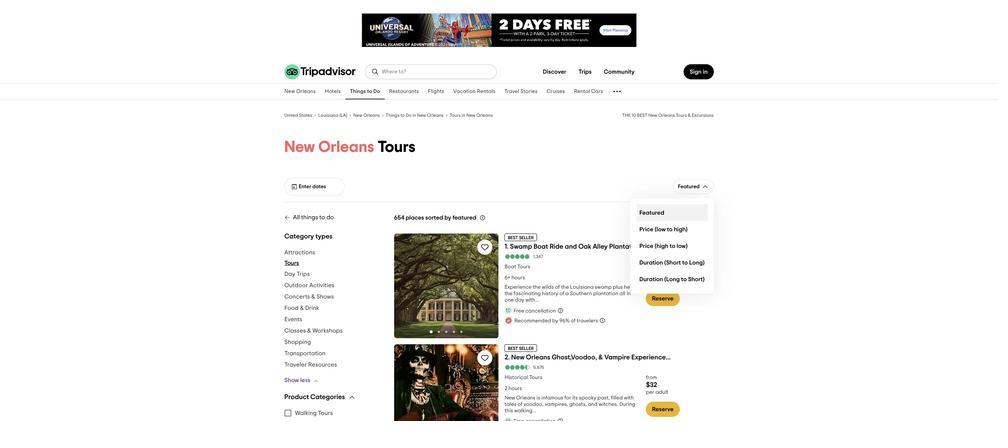 Task type: describe. For each thing, give the bounding box(es) containing it.
seller for swamp
[[519, 236, 534, 240]]

tours in new orleans
[[450, 113, 493, 118]]

adult for $119
[[656, 279, 669, 284]]

of inside new orleans is infamous for its spooky past, filled with tales of voodoo, vampires, ghosts, and witches. during this walking…
[[518, 402, 523, 407]]

sign in link
[[684, 64, 714, 79]]

2 hours
[[505, 386, 522, 391]]

0 vertical spatial best
[[637, 113, 648, 118]]

tours up day
[[285, 260, 299, 266]]

category
[[285, 233, 314, 240]]

swamp
[[595, 285, 612, 290]]

carousel of images figure
[[394, 234, 499, 338]]

best seller 1. swamp boat ride and oak alley plantation tour from new orleans
[[505, 236, 712, 250]]

dates
[[313, 184, 326, 189]]

the
[[622, 113, 631, 118]]

rental cars link
[[570, 84, 608, 99]]

classes & workshops link
[[285, 325, 343, 337]]

0 vertical spatial new orleans link
[[280, 84, 320, 99]]

new down united states
[[285, 139, 315, 155]]

new down vacation rentals
[[467, 113, 476, 118]]

to down search image
[[367, 89, 372, 94]]

cars
[[591, 89, 603, 94]]

96%
[[560, 318, 570, 323]]

orleans down (la)
[[318, 139, 374, 155]]

hotels link
[[320, 84, 345, 99]]

a
[[566, 291, 569, 296]]

orleans inside best seller 1. swamp boat ride and oak alley plantation tour from new orleans
[[688, 243, 712, 250]]

its
[[573, 395, 578, 401]]

price (low to high)
[[640, 226, 688, 232]]

free cancellation
[[514, 308, 556, 314]]

to for all things to do
[[319, 214, 325, 220]]

1 vertical spatial boat
[[505, 264, 516, 270]]

outdoor
[[285, 282, 308, 288]]

classes
[[285, 328, 306, 334]]

vacation rentals
[[454, 89, 496, 94]]

product
[[285, 394, 309, 401]]

ghosts,
[[570, 402, 587, 407]]

things to do link
[[345, 84, 385, 99]]

& for drink
[[300, 305, 304, 311]]

clear all filters link
[[679, 209, 714, 226]]

traveler resources
[[285, 362, 337, 368]]

1 vertical spatial trips
[[297, 271, 310, 277]]

price for price (high to low)
[[640, 243, 654, 249]]

walking tours
[[295, 410, 333, 416]]

search image
[[371, 68, 379, 76]]

filled
[[611, 395, 623, 401]]

(long
[[665, 276, 680, 282]]

classes & workshops
[[285, 328, 343, 334]]

day
[[515, 298, 525, 303]]

drink
[[305, 305, 319, 311]]

less
[[300, 377, 311, 383]]

per for $32
[[646, 390, 655, 395]]

enter
[[299, 184, 311, 189]]

orleans down the things to do
[[364, 113, 380, 118]]

new right 10
[[649, 113, 658, 118]]

excursions
[[692, 113, 714, 118]]

concerts & shows link
[[285, 291, 334, 302]]

$119
[[646, 271, 659, 278]]

rentals
[[477, 89, 496, 94]]

louisiana inside the experience the wilds of the louisiana swamp plus hear the fascinating history of a southern plantation all in one day with…
[[570, 285, 594, 290]]

united
[[285, 113, 298, 118]]

sorted
[[426, 215, 443, 221]]

discover
[[543, 69, 567, 75]]

tour
[[643, 243, 656, 250]]

featured button
[[673, 180, 714, 194]]

enter dates
[[299, 184, 326, 189]]

things to do
[[350, 89, 380, 94]]

1 vertical spatial by
[[552, 318, 558, 323]]

history
[[542, 291, 559, 296]]

6+
[[505, 275, 511, 281]]

categories
[[311, 394, 345, 401]]

all things to do
[[293, 214, 334, 220]]

things for things to do in new orleans
[[386, 113, 400, 118]]

walking
[[295, 410, 317, 416]]

hours for 2 hours
[[509, 386, 522, 391]]

show
[[285, 377, 299, 383]]

trips button
[[573, 64, 598, 79]]

0 horizontal spatial louisiana
[[318, 113, 339, 118]]

of right 96%
[[571, 318, 576, 323]]

traveler
[[285, 362, 307, 368]]

& for workshops
[[307, 328, 311, 334]]

save to a trip image for 1.
[[481, 243, 490, 252]]

new orleans for the right "new orleans" link
[[353, 113, 380, 118]]

boat tours
[[505, 264, 531, 270]]

in down restaurants
[[413, 113, 416, 118]]

plantation
[[593, 291, 619, 296]]

for
[[565, 395, 571, 401]]

spooky
[[579, 395, 597, 401]]

price (high to low)
[[640, 243, 688, 249]]

things
[[301, 214, 318, 220]]

states
[[299, 113, 312, 118]]

louisiana (la) link
[[318, 112, 347, 118]]

southern
[[570, 291, 592, 296]]

free
[[514, 308, 525, 314]]

2 horizontal spatial the
[[561, 285, 569, 290]]

1,347
[[534, 254, 543, 259]]

duration for duration (long to short)
[[640, 276, 663, 282]]

654 places sorted by featured
[[394, 215, 477, 221]]

things for things to do
[[350, 89, 366, 94]]

food
[[285, 305, 299, 311]]

from $32 per adult
[[646, 375, 669, 395]]

transportation link
[[285, 348, 326, 359]]

show less
[[285, 377, 311, 383]]

6+ hours
[[505, 275, 525, 281]]

new down flights link
[[417, 113, 426, 118]]

featured for list box containing featured
[[640, 210, 665, 216]]

in inside the experience the wilds of the louisiana swamp plus hear the fascinating history of a southern plantation all in one day with…
[[627, 291, 631, 296]]

all things to do link
[[285, 214, 334, 220]]

in right sign
[[703, 69, 708, 75]]

list box containing featured
[[631, 199, 714, 294]]

orleans down flights
[[427, 113, 444, 118]]

of left the a
[[560, 291, 565, 296]]

united states link
[[285, 112, 312, 118]]

one
[[505, 298, 514, 303]]

reserve for $119
[[652, 296, 674, 302]]

do
[[327, 214, 334, 220]]

new inside best seller 2. new orleans ghost,voodoo, & vampire experience…
[[512, 354, 525, 361]]

tours down vacation
[[450, 113, 461, 118]]

shopping
[[285, 339, 311, 345]]

featured
[[453, 215, 477, 221]]

new right (la)
[[353, 113, 363, 118]]

new inside new orleans is infamous for its spooky past, filled with tales of voodoo, vampires, ghosts, and witches. during this walking…
[[505, 395, 515, 401]]

2.
[[505, 354, 510, 361]]

from inside best seller 1. swamp boat ride and oak alley plantation tour from new orleans
[[658, 243, 672, 250]]

travel
[[505, 89, 520, 94]]



Task type: vqa. For each thing, say whether or not it's contained in the screenshot.
1,347
yes



Task type: locate. For each thing, give the bounding box(es) containing it.
short)
[[688, 276, 705, 282]]

new orleans link up united states link
[[280, 84, 320, 99]]

1 price from the top
[[640, 226, 654, 232]]

price for price (low to high)
[[640, 226, 654, 232]]

featured for featured popup button
[[678, 184, 700, 189]]

& left drink
[[300, 305, 304, 311]]

tripadvisor image
[[285, 64, 356, 79]]

1 horizontal spatial the
[[533, 285, 541, 290]]

2 save to a trip image from the top
[[481, 353, 490, 362]]

adult for $32
[[656, 390, 669, 395]]

1 horizontal spatial new orleans link
[[353, 112, 380, 118]]

louisiana up southern
[[570, 285, 594, 290]]

1 adult from the top
[[656, 279, 669, 284]]

1 seller from the top
[[519, 236, 534, 240]]

new
[[285, 89, 295, 94], [353, 113, 363, 118], [417, 113, 426, 118], [467, 113, 476, 118], [649, 113, 658, 118], [285, 139, 315, 155], [673, 243, 687, 250], [512, 354, 525, 361], [505, 395, 515, 401]]

0 vertical spatial boat
[[534, 243, 548, 250]]

1 vertical spatial reserve link
[[646, 402, 680, 417]]

experience
[[505, 285, 532, 290]]

hours for 6+ hours
[[512, 275, 525, 281]]

things down the restaurants link
[[386, 113, 400, 118]]

save to a trip image
[[481, 243, 490, 252], [481, 353, 490, 362]]

per for $119
[[646, 279, 655, 284]]

tours
[[450, 113, 461, 118], [676, 113, 687, 118], [378, 139, 416, 155], [285, 260, 299, 266], [518, 264, 531, 270], [530, 375, 543, 380], [318, 410, 333, 416]]

new inside best seller 1. swamp boat ride and oak alley plantation tour from new orleans
[[673, 243, 687, 250]]

all
[[694, 215, 699, 220], [620, 291, 626, 296]]

0 horizontal spatial new orleans
[[285, 89, 316, 94]]

0 vertical spatial duration
[[640, 260, 663, 266]]

0 vertical spatial reserve
[[652, 296, 674, 302]]

adult inside from $119 per adult
[[656, 279, 669, 284]]

plus
[[613, 285, 623, 290]]

boat up 6+
[[505, 264, 516, 270]]

5,675
[[534, 365, 544, 370]]

& up drink
[[311, 294, 315, 300]]

per inside from $119 per adult
[[646, 279, 655, 284]]

community button
[[598, 64, 641, 79]]

seller up '4.5 of 5 bubbles' image on the bottom of the page
[[519, 346, 534, 351]]

0 horizontal spatial and
[[565, 243, 577, 250]]

& up 5,675 link
[[599, 354, 603, 361]]

0 vertical spatial do
[[374, 89, 380, 94]]

1 reserve from the top
[[652, 296, 674, 302]]

0 vertical spatial all
[[694, 215, 699, 220]]

orleans up states
[[296, 89, 316, 94]]

duration (long to short)
[[640, 276, 705, 282]]

tales
[[505, 402, 517, 407]]

clear
[[679, 215, 692, 220]]

1 vertical spatial seller
[[519, 346, 534, 351]]

per down $119
[[646, 279, 655, 284]]

orleans inside new orleans is infamous for its spooky past, filled with tales of voodoo, vampires, ghosts, and witches. during this walking…
[[517, 395, 536, 401]]

boat
[[534, 243, 548, 250], [505, 264, 516, 270]]

best up the 2.
[[508, 346, 518, 351]]

rental cars
[[574, 89, 603, 94]]

None search field
[[365, 65, 496, 79]]

price left (low
[[640, 226, 654, 232]]

to for price (low to high)
[[667, 226, 673, 232]]

activities
[[309, 282, 334, 288]]

advertisement region
[[362, 13, 637, 47]]

to down restaurants
[[401, 113, 405, 118]]

orleans up the '5,675'
[[526, 354, 551, 361]]

save to a trip image left 1.
[[481, 243, 490, 252]]

product categories
[[285, 394, 345, 401]]

1 vertical spatial featured
[[640, 210, 665, 216]]

0 vertical spatial by
[[445, 215, 451, 221]]

1 horizontal spatial and
[[588, 402, 598, 407]]

reserve link for $32
[[646, 402, 680, 417]]

events link
[[285, 314, 302, 325]]

orleans right 10
[[659, 113, 675, 118]]

2 price from the top
[[640, 243, 654, 249]]

from
[[658, 243, 672, 250], [646, 264, 657, 270], [646, 375, 657, 380]]

tours down the '5,675'
[[530, 375, 543, 380]]

5.0 of 5 bubbles image
[[505, 254, 531, 259]]

0 vertical spatial and
[[565, 243, 577, 250]]

louisiana left (la)
[[318, 113, 339, 118]]

2 per from the top
[[646, 390, 655, 395]]

from inside from $119 per adult
[[646, 264, 657, 270]]

hours
[[512, 275, 525, 281], [509, 386, 522, 391]]

from for new orleans ghost,voodoo, & vampire experience…
[[646, 375, 657, 380]]

duration (short to long)
[[640, 260, 705, 266]]

and inside new orleans is infamous for its spooky past, filled with tales of voodoo, vampires, ghosts, and witches. during this walking…
[[588, 402, 598, 407]]

in down hear
[[627, 291, 631, 296]]

2 adult from the top
[[656, 390, 669, 395]]

featured inside list box
[[640, 210, 665, 216]]

wilds
[[542, 285, 554, 290]]

list box
[[631, 199, 714, 294]]

to for duration (long to short)
[[681, 276, 687, 282]]

0 vertical spatial louisiana
[[318, 113, 339, 118]]

1 horizontal spatial do
[[406, 113, 412, 118]]

of up walking…
[[518, 402, 523, 407]]

trips up outdoor activities link
[[297, 271, 310, 277]]

1 vertical spatial from
[[646, 264, 657, 270]]

0 horizontal spatial do
[[374, 89, 380, 94]]

best for new orleans ghost,voodoo, & vampire experience…
[[508, 346, 518, 351]]

all right clear
[[694, 215, 699, 220]]

and
[[565, 243, 577, 250], [588, 402, 598, 407]]

& left excursions
[[688, 113, 691, 118]]

1 vertical spatial reserve
[[652, 406, 674, 412]]

ghost,voodoo,
[[552, 354, 597, 361]]

1 horizontal spatial boat
[[534, 243, 548, 250]]

from for swamp boat ride and oak alley plantation tour from new orleans
[[646, 264, 657, 270]]

0 vertical spatial from
[[658, 243, 672, 250]]

tours down 5.0 of 5 bubbles 'image'
[[518, 264, 531, 270]]

all
[[293, 214, 300, 220]]

orleans up voodoo,
[[517, 395, 536, 401]]

1 horizontal spatial louisiana
[[570, 285, 594, 290]]

all down plus
[[620, 291, 626, 296]]

0 horizontal spatial boat
[[505, 264, 516, 270]]

save to a trip image for 2.
[[481, 353, 490, 362]]

new orleans up united states link
[[285, 89, 316, 94]]

this
[[505, 408, 513, 414]]

10
[[632, 113, 636, 118]]

during
[[620, 402, 636, 407]]

0 horizontal spatial things
[[350, 89, 366, 94]]

new orleans is infamous for its spooky past, filled with tales of voodoo, vampires, ghosts, and witches. during this walking… link
[[505, 395, 640, 414]]

shows
[[317, 294, 334, 300]]

experience…
[[632, 354, 671, 361]]

0 vertical spatial adult
[[656, 279, 669, 284]]

save to a trip image left the 2.
[[481, 353, 490, 362]]

hours up experience
[[512, 275, 525, 281]]

the 10 best new orleans tours & excursions
[[622, 113, 714, 118]]

best inside best seller 1. swamp boat ride and oak alley plantation tour from new orleans
[[508, 236, 518, 240]]

enter dates button
[[285, 178, 345, 196]]

orleans inside best seller 2. new orleans ghost,voodoo, & vampire experience…
[[526, 354, 551, 361]]

new up (short on the bottom right of page
[[673, 243, 687, 250]]

best up 1.
[[508, 236, 518, 240]]

new up tales
[[505, 395, 515, 401]]

travelers
[[577, 318, 598, 323]]

0 horizontal spatial by
[[445, 215, 451, 221]]

tours down categories in the left bottom of the page
[[318, 410, 333, 416]]

to left low)
[[670, 243, 676, 249]]

new orleans right (la)
[[353, 113, 380, 118]]

reserve for $32
[[652, 406, 674, 412]]

0 vertical spatial seller
[[519, 236, 534, 240]]

&
[[688, 113, 691, 118], [311, 294, 315, 300], [300, 305, 304, 311], [307, 328, 311, 334], [599, 354, 603, 361]]

1 per from the top
[[646, 279, 655, 284]]

1 vertical spatial per
[[646, 390, 655, 395]]

infamous
[[542, 395, 564, 401]]

& for shows
[[311, 294, 315, 300]]

reserve link down from $32 per adult
[[646, 402, 680, 417]]

hotels
[[325, 89, 341, 94]]

long)
[[690, 260, 705, 266]]

stories
[[521, 89, 538, 94]]

reserve link for $119
[[646, 291, 680, 306]]

from up $119
[[646, 264, 657, 270]]

by left 96%
[[552, 318, 558, 323]]

1 save to a trip image from the top
[[481, 243, 490, 252]]

traveler resources link
[[285, 359, 337, 371]]

all inside the experience the wilds of the louisiana swamp plus hear the fascinating history of a southern plantation all in one day with…
[[620, 291, 626, 296]]

per inside from $32 per adult
[[646, 390, 655, 395]]

& inside best seller 2. new orleans ghost,voodoo, & vampire experience…
[[599, 354, 603, 361]]

trips up the rental
[[579, 69, 592, 75]]

1 vertical spatial adult
[[656, 390, 669, 395]]

0 vertical spatial price
[[640, 226, 654, 232]]

0 vertical spatial trips
[[579, 69, 592, 75]]

1 vertical spatial hours
[[509, 386, 522, 391]]

historical tours
[[505, 375, 543, 380]]

the up the a
[[561, 285, 569, 290]]

adult down $119
[[656, 279, 669, 284]]

from right tour
[[658, 243, 672, 250]]

sign
[[690, 69, 702, 75]]

1 horizontal spatial by
[[552, 318, 558, 323]]

reserve down from $32 per adult
[[652, 406, 674, 412]]

1 vertical spatial new orleans link
[[353, 112, 380, 118]]

0 horizontal spatial the
[[505, 291, 513, 296]]

and inside best seller 1. swamp boat ride and oak alley plantation tour from new orleans
[[565, 243, 577, 250]]

duration up $119
[[640, 260, 663, 266]]

to for duration (short to long)
[[683, 260, 688, 266]]

1 horizontal spatial things
[[386, 113, 400, 118]]

& right "classes"
[[307, 328, 311, 334]]

reserve down duration (long to short) at right bottom
[[652, 296, 674, 302]]

do
[[374, 89, 380, 94], [406, 113, 412, 118]]

food & drink
[[285, 305, 319, 311]]

louisiana
[[318, 113, 339, 118], [570, 285, 594, 290]]

1 vertical spatial louisiana
[[570, 285, 594, 290]]

tours left excursions
[[676, 113, 687, 118]]

1 vertical spatial all
[[620, 291, 626, 296]]

1 vertical spatial new orleans
[[353, 113, 380, 118]]

1 vertical spatial price
[[640, 243, 654, 249]]

0 horizontal spatial featured
[[640, 210, 665, 216]]

0 horizontal spatial trips
[[297, 271, 310, 277]]

1 horizontal spatial trips
[[579, 69, 592, 75]]

0 vertical spatial save to a trip image
[[481, 243, 490, 252]]

things right hotels
[[350, 89, 366, 94]]

is
[[537, 395, 541, 401]]

travel stories
[[505, 89, 538, 94]]

the up one in the bottom of the page
[[505, 291, 513, 296]]

hear
[[624, 285, 636, 290]]

1 vertical spatial things
[[386, 113, 400, 118]]

trips inside button
[[579, 69, 592, 75]]

1 horizontal spatial all
[[694, 215, 699, 220]]

seller up swamp
[[519, 236, 534, 240]]

Search search field
[[382, 68, 490, 75]]

of right wilds
[[555, 285, 560, 290]]

0 vertical spatial reserve link
[[646, 291, 680, 306]]

best right 10
[[637, 113, 648, 118]]

ride
[[550, 243, 564, 250]]

do down search image
[[374, 89, 380, 94]]

654
[[394, 215, 405, 221]]

2 seller from the top
[[519, 346, 534, 351]]

2 reserve link from the top
[[646, 402, 680, 417]]

flights
[[428, 89, 444, 94]]

reserve link
[[646, 291, 680, 306], [646, 402, 680, 417]]

adult down $32
[[656, 390, 669, 395]]

price
[[640, 226, 654, 232], [640, 243, 654, 249]]

discover button
[[537, 64, 573, 79]]

1 reserve link from the top
[[646, 291, 680, 306]]

0 horizontal spatial new orleans link
[[280, 84, 320, 99]]

featured inside popup button
[[678, 184, 700, 189]]

0 horizontal spatial all
[[620, 291, 626, 296]]

5,675 link
[[505, 365, 714, 370]]

to right (low
[[667, 226, 673, 232]]

1 vertical spatial do
[[406, 113, 412, 118]]

new up '4.5 of 5 bubbles' image on the bottom of the page
[[512, 354, 525, 361]]

2 vertical spatial best
[[508, 346, 518, 351]]

duration left the (long
[[640, 276, 663, 282]]

flights link
[[424, 84, 449, 99]]

to left do
[[319, 214, 325, 220]]

to left the "long)"
[[683, 260, 688, 266]]

from up $32
[[646, 375, 657, 380]]

and left "oak"
[[565, 243, 577, 250]]

historical
[[505, 375, 528, 380]]

price left (high
[[640, 243, 654, 249]]

in down vacation
[[462, 113, 466, 118]]

0 vertical spatial new orleans
[[285, 89, 316, 94]]

4.5 of 5 bubbles image
[[505, 365, 531, 370]]

new orleans
[[285, 89, 316, 94], [353, 113, 380, 118]]

reserve link down duration (long to short) at right bottom
[[646, 291, 680, 306]]

attractions
[[285, 250, 315, 256]]

0 vertical spatial hours
[[512, 275, 525, 281]]

new orleans is infamous for its spooky past, filled with tales of voodoo, vampires, ghosts, and witches. during this walking…
[[505, 395, 636, 414]]

events
[[285, 316, 302, 323]]

do for things to do in new orleans
[[406, 113, 412, 118]]

tours down things to do in new orleans at the top left
[[378, 139, 416, 155]]

1 duration from the top
[[640, 260, 663, 266]]

best
[[637, 113, 648, 118], [508, 236, 518, 240], [508, 346, 518, 351]]

the left wilds
[[533, 285, 541, 290]]

by right "sorted" at left
[[445, 215, 451, 221]]

vampires,
[[545, 402, 568, 407]]

1 horizontal spatial new orleans
[[353, 113, 380, 118]]

1 vertical spatial best
[[508, 236, 518, 240]]

new orleans link right (la)
[[353, 112, 380, 118]]

duration for duration (short to long)
[[640, 260, 663, 266]]

day
[[285, 271, 295, 277]]

things to do in new orleans
[[386, 113, 444, 118]]

0 vertical spatial featured
[[678, 184, 700, 189]]

2 duration from the top
[[640, 276, 663, 282]]

adult inside from $32 per adult
[[656, 390, 669, 395]]

1 vertical spatial and
[[588, 402, 598, 407]]

things to do in new orleans link
[[386, 112, 444, 118]]

by
[[445, 215, 451, 221], [552, 318, 558, 323]]

1 horizontal spatial featured
[[678, 184, 700, 189]]

community
[[604, 69, 635, 75]]

best for swamp boat ride and oak alley plantation tour from new orleans
[[508, 236, 518, 240]]

boat up 1,347
[[534, 243, 548, 250]]

clear all filters
[[679, 215, 714, 220]]

1 vertical spatial save to a trip image
[[481, 353, 490, 362]]

from $119 per adult
[[646, 264, 669, 284]]

featured up clear
[[678, 184, 700, 189]]

fascinating
[[514, 291, 541, 296]]

travel stories link
[[500, 84, 542, 99]]

seller inside best seller 1. swamp boat ride and oak alley plantation tour from new orleans
[[519, 236, 534, 240]]

to right the (long
[[681, 276, 687, 282]]

shopping link
[[285, 337, 311, 348]]

boat inside best seller 1. swamp boat ride and oak alley plantation tour from new orleans
[[534, 243, 548, 250]]

featured up (low
[[640, 210, 665, 216]]

experience the wilds of the louisiana swamp plus hear the fascinating history of a southern plantation all in one day with… link
[[505, 284, 640, 304]]

0 vertical spatial things
[[350, 89, 366, 94]]

best inside best seller 2. new orleans ghost,voodoo, & vampire experience…
[[508, 346, 518, 351]]

orleans up the "long)"
[[688, 243, 712, 250]]

hours right 2
[[509, 386, 522, 391]]

outdoor activities link
[[285, 280, 334, 291]]

new orleans link
[[280, 84, 320, 99], [353, 112, 380, 118]]

to for price (high to low)
[[670, 243, 676, 249]]

all inside clear all filters link
[[694, 215, 699, 220]]

do for things to do
[[374, 89, 380, 94]]

from inside from $32 per adult
[[646, 375, 657, 380]]

2 vertical spatial from
[[646, 375, 657, 380]]

day trips link
[[285, 268, 310, 280]]

new up united
[[285, 89, 295, 94]]

seller inside best seller 2. new orleans ghost,voodoo, & vampire experience…
[[519, 346, 534, 351]]

1 vertical spatial duration
[[640, 276, 663, 282]]

orleans down rentals
[[477, 113, 493, 118]]

seller for new
[[519, 346, 534, 351]]

do down restaurants
[[406, 113, 412, 118]]

2 reserve from the top
[[652, 406, 674, 412]]

walking…
[[514, 408, 536, 414]]

and down spooky
[[588, 402, 598, 407]]

attractions link
[[285, 247, 315, 258]]

new orleans for the topmost "new orleans" link
[[285, 89, 316, 94]]

per down $32
[[646, 390, 655, 395]]

alley
[[593, 243, 608, 250]]

vacation rentals link
[[449, 84, 500, 99]]

witches.
[[599, 402, 619, 407]]

0 vertical spatial per
[[646, 279, 655, 284]]



